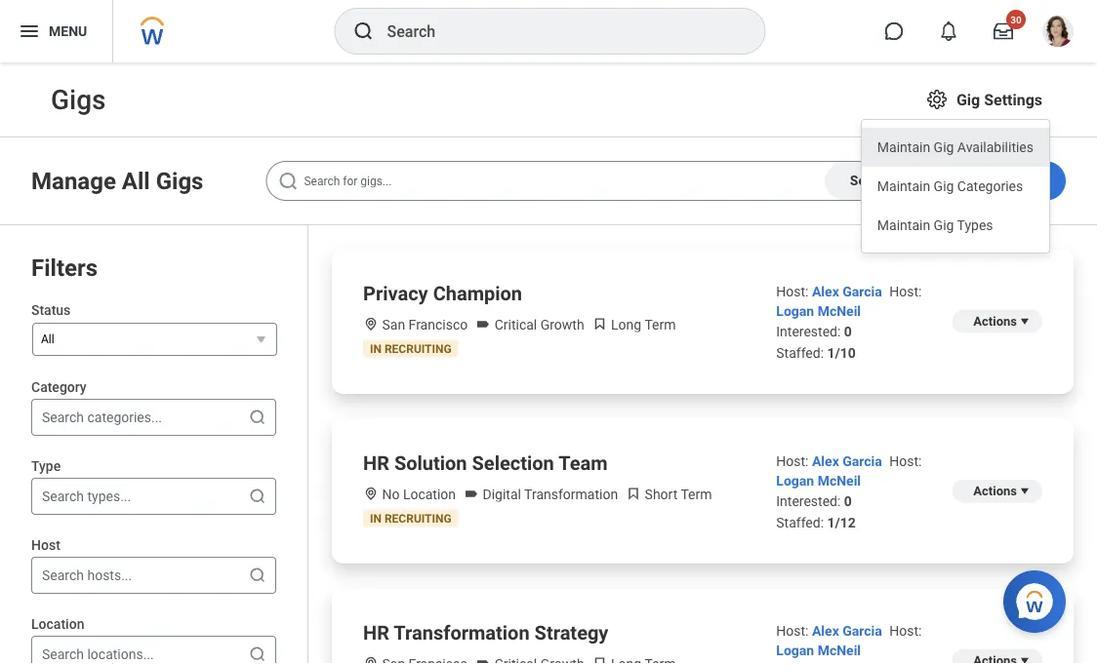 Task type: describe. For each thing, give the bounding box(es) containing it.
term for hr solution selection team
[[681, 487, 712, 503]]

create gig
[[976, 173, 1040, 189]]

search button
[[825, 162, 918, 200]]

champion
[[433, 282, 522, 305]]

manage
[[31, 167, 116, 195]]

privacy champion
[[363, 282, 522, 305]]

in recruiting for hr
[[370, 512, 452, 526]]

long term
[[608, 317, 676, 333]]

tag image for champion
[[476, 317, 491, 332]]

hr solution selection team link
[[363, 450, 608, 477]]

create gig button
[[950, 162, 1066, 201]]

tag image for solution
[[464, 487, 479, 502]]

hr transformation strategy link
[[363, 620, 608, 647]]

team
[[558, 452, 608, 475]]

settings
[[984, 90, 1042, 109]]

alex inside host: alex garcia host: logan mcneil
[[812, 624, 839, 640]]

0 for privacy champion
[[844, 324, 852, 340]]

selection
[[472, 452, 554, 475]]

staffed: for privacy champion
[[776, 346, 824, 362]]

short term
[[641, 487, 712, 503]]

media mylearning image for privacy champion
[[592, 317, 608, 332]]

status element for hr
[[370, 512, 452, 526]]

all
[[122, 167, 150, 195]]

list containing privacy champion
[[308, 225, 1097, 665]]

in for hr solution selection team
[[370, 512, 382, 526]]

digital transformation
[[479, 487, 618, 503]]

maintain for maintain gig availabilities
[[877, 139, 930, 155]]

search image for type
[[248, 487, 267, 507]]

notifications large image
[[939, 21, 958, 41]]

alex garcia button for privacy champion
[[812, 284, 886, 300]]

gig inside 'button'
[[1020, 173, 1040, 189]]

media mylearning image
[[592, 656, 608, 665]]

search image for category
[[248, 408, 267, 428]]

host
[[31, 537, 60, 553]]

maintain for maintain gig types
[[877, 217, 930, 233]]

host: alex garcia host: logan mcneil interested: 0 staffed: 1/10
[[776, 284, 922, 362]]

search image
[[248, 566, 267, 586]]

2 location image from the top
[[363, 656, 379, 665]]

gig settings
[[956, 90, 1042, 109]]

logan for privacy champion
[[776, 304, 814, 320]]

create
[[976, 173, 1016, 189]]

1 vertical spatial location
[[31, 616, 84, 633]]

gig for types
[[934, 217, 954, 233]]

san
[[382, 317, 405, 333]]

recruiting for solution
[[385, 512, 452, 526]]

logan for hr solution selection team
[[776, 473, 814, 489]]

manage all gigs
[[31, 167, 203, 195]]

tag image
[[476, 656, 491, 665]]

1/12
[[827, 515, 856, 531]]

francisco
[[409, 317, 468, 333]]

digital
[[483, 487, 521, 503]]

type
[[31, 458, 61, 474]]

status element for privacy
[[370, 342, 452, 356]]

filters
[[31, 254, 98, 282]]



Task type: vqa. For each thing, say whether or not it's contained in the screenshot.
Logan Mcneil, Logan Mcneil, 4 Direct Reports element
no



Task type: locate. For each thing, give the bounding box(es) containing it.
location
[[403, 487, 456, 503], [31, 616, 84, 633]]

hr
[[363, 452, 389, 475], [363, 622, 389, 645]]

gig for availabilities
[[934, 139, 954, 155]]

status element
[[370, 342, 452, 356], [370, 512, 452, 526]]

1 hr from the top
[[363, 452, 389, 475]]

interested: up 1/10
[[776, 324, 841, 340]]

0 vertical spatial interested:
[[776, 324, 841, 340]]

logan mcneil button for hr solution selection team
[[776, 473, 861, 489]]

mcneil inside host: alex garcia host: logan mcneil interested: 0 staffed: 1/12
[[818, 473, 861, 489]]

logan inside host: alex garcia host: logan mcneil interested: 0 staffed: 1/10
[[776, 304, 814, 320]]

interested: for privacy champion
[[776, 324, 841, 340]]

1 staffed: from the top
[[776, 346, 824, 362]]

1 horizontal spatial term
[[681, 487, 712, 503]]

0 vertical spatial maintain
[[877, 139, 930, 155]]

gigs
[[156, 167, 203, 195]]

1 maintain from the top
[[877, 139, 930, 155]]

alex inside host: alex garcia host: logan mcneil interested: 0 staffed: 1/10
[[812, 284, 839, 300]]

1 vertical spatial in recruiting
[[370, 512, 452, 526]]

in down location icon
[[370, 342, 382, 356]]

0 vertical spatial in
[[370, 342, 382, 356]]

status
[[31, 302, 71, 318]]

2 vertical spatial mcneil
[[818, 643, 861, 659]]

1 vertical spatial alex
[[812, 454, 839, 470]]

categories
[[957, 178, 1023, 194]]

mcneil
[[818, 304, 861, 320], [818, 473, 861, 489], [818, 643, 861, 659]]

san francisco
[[379, 317, 468, 333]]

1 vertical spatial recruiting
[[385, 512, 452, 526]]

media mylearning image for hr solution selection team
[[626, 487, 641, 502]]

1 garcia from the top
[[843, 284, 882, 300]]

gig inside popup button
[[956, 90, 980, 109]]

staffed: left 1/10
[[776, 346, 824, 362]]

staffed: left 1/12
[[776, 515, 824, 531]]

0 up 1/12
[[844, 494, 852, 510]]

media mylearning image left short
[[626, 487, 641, 502]]

1 logan mcneil button from the top
[[776, 304, 861, 320]]

garcia inside host: alex garcia host: logan mcneil
[[843, 624, 882, 640]]

2 alex from the top
[[812, 454, 839, 470]]

hr transformation strategy
[[363, 622, 608, 645]]

1 location image from the top
[[363, 487, 379, 502]]

host: alex garcia host: logan mcneil
[[776, 624, 922, 659]]

logan mcneil button
[[776, 304, 861, 320], [776, 473, 861, 489], [776, 643, 861, 659]]

0 vertical spatial staffed:
[[776, 346, 824, 362]]

in recruiting down san francisco at the left of page
[[370, 342, 452, 356]]

long
[[611, 317, 641, 333]]

2 alex garcia button from the top
[[812, 454, 886, 470]]

gig right create
[[1020, 173, 1040, 189]]

2 mcneil from the top
[[818, 473, 861, 489]]

term for privacy champion
[[645, 317, 676, 333]]

search
[[850, 173, 893, 189]]

0 vertical spatial tag image
[[476, 317, 491, 332]]

location image
[[363, 317, 379, 332]]

0 inside host: alex garcia host: logan mcneil interested: 0 staffed: 1/12
[[844, 494, 852, 510]]

recruiting down no location
[[385, 512, 452, 526]]

alex for privacy champion
[[812, 284, 839, 300]]

2 status element from the top
[[370, 512, 452, 526]]

maintain up search
[[877, 139, 930, 155]]

mcneil inside host: alex garcia host: logan mcneil
[[818, 643, 861, 659]]

interested: inside host: alex garcia host: logan mcneil interested: 0 staffed: 1/10
[[776, 324, 841, 340]]

solution
[[394, 452, 467, 475]]

types
[[957, 217, 993, 233]]

1 vertical spatial term
[[681, 487, 712, 503]]

alex
[[812, 284, 839, 300], [812, 454, 839, 470], [812, 624, 839, 640]]

0 horizontal spatial term
[[645, 317, 676, 333]]

1 vertical spatial mcneil
[[818, 473, 861, 489]]

tag image left digital
[[464, 487, 479, 502]]

3 alex from the top
[[812, 624, 839, 640]]

no location
[[379, 487, 456, 503]]

in for privacy champion
[[370, 342, 382, 356]]

2 0 from the top
[[844, 494, 852, 510]]

location down "solution"
[[403, 487, 456, 503]]

Search text field
[[266, 161, 919, 201]]

short
[[645, 487, 678, 503]]

in recruiting down no location
[[370, 512, 452, 526]]

1 vertical spatial garcia
[[843, 454, 882, 470]]

2 logan from the top
[[776, 473, 814, 489]]

hr solution selection team
[[363, 452, 608, 475]]

1 interested: from the top
[[776, 324, 841, 340]]

1 in recruiting from the top
[[370, 342, 452, 356]]

hr for hr solution selection team
[[363, 452, 389, 475]]

3 mcneil from the top
[[818, 643, 861, 659]]

1 status element from the top
[[370, 342, 452, 356]]

mcneil for hr solution selection team
[[818, 473, 861, 489]]

maintain gig availabilities
[[877, 139, 1034, 155]]

garcia inside host: alex garcia host: logan mcneil interested: 0 staffed: 1/12
[[843, 454, 882, 470]]

in recruiting
[[370, 342, 452, 356], [370, 512, 452, 526]]

location inside list
[[403, 487, 456, 503]]

transformation up tag image
[[394, 622, 530, 645]]

gig up the maintain gig categories
[[934, 139, 954, 155]]

2 vertical spatial alex
[[812, 624, 839, 640]]

transformation for hr
[[394, 622, 530, 645]]

strategy
[[534, 622, 608, 645]]

search image for location
[[248, 645, 267, 665]]

transformation for digital
[[524, 487, 618, 503]]

host:
[[776, 284, 809, 300], [889, 284, 922, 300], [776, 454, 809, 470], [889, 454, 922, 470], [776, 624, 809, 640], [889, 624, 922, 640]]

interested: up 1/12
[[776, 494, 841, 510]]

1 vertical spatial staffed:
[[776, 515, 824, 531]]

interested: for hr solution selection team
[[776, 494, 841, 510]]

0
[[844, 324, 852, 340], [844, 494, 852, 510]]

0 vertical spatial status element
[[370, 342, 452, 356]]

recruiting for champion
[[385, 342, 452, 356]]

1 vertical spatial interested:
[[776, 494, 841, 510]]

2 recruiting from the top
[[385, 512, 452, 526]]

alex for hr solution selection team
[[812, 454, 839, 470]]

2 garcia from the top
[[843, 454, 882, 470]]

3 alex garcia button from the top
[[812, 624, 886, 640]]

gig settings button
[[917, 80, 1050, 119]]

0 vertical spatial logan
[[776, 304, 814, 320]]

1 recruiting from the top
[[385, 342, 452, 356]]

0 vertical spatial logan mcneil button
[[776, 304, 861, 320]]

list
[[308, 225, 1097, 665]]

staffed: inside host: alex garcia host: logan mcneil interested: 0 staffed: 1/12
[[776, 515, 824, 531]]

0 vertical spatial media mylearning image
[[592, 317, 608, 332]]

0 vertical spatial hr
[[363, 452, 389, 475]]

interested:
[[776, 324, 841, 340], [776, 494, 841, 510]]

interested: inside host: alex garcia host: logan mcneil interested: 0 staffed: 1/12
[[776, 494, 841, 510]]

2 vertical spatial maintain
[[877, 217, 930, 233]]

gig
[[956, 90, 980, 109], [934, 139, 954, 155], [1020, 173, 1040, 189], [934, 178, 954, 194], [934, 217, 954, 233]]

gig left types at the right top of the page
[[934, 217, 954, 233]]

0 for hr solution selection team
[[844, 494, 852, 510]]

critical growth
[[491, 317, 584, 333]]

2 vertical spatial alex garcia button
[[812, 624, 886, 640]]

garcia inside host: alex garcia host: logan mcneil interested: 0 staffed: 1/10
[[843, 284, 882, 300]]

logan inside host: alex garcia host: logan mcneil
[[776, 643, 814, 659]]

2 staffed: from the top
[[776, 515, 824, 531]]

in down no location
[[370, 512, 382, 526]]

3 maintain from the top
[[877, 217, 930, 233]]

transformation
[[524, 487, 618, 503], [394, 622, 530, 645]]

3 logan mcneil button from the top
[[776, 643, 861, 659]]

1 vertical spatial maintain
[[877, 178, 930, 194]]

0 vertical spatial in recruiting
[[370, 342, 452, 356]]

tag image
[[476, 317, 491, 332], [464, 487, 479, 502]]

logan inside host: alex garcia host: logan mcneil interested: 0 staffed: 1/12
[[776, 473, 814, 489]]

staffed:
[[776, 346, 824, 362], [776, 515, 824, 531]]

mcneil inside host: alex garcia host: logan mcneil interested: 0 staffed: 1/10
[[818, 304, 861, 320]]

1 horizontal spatial media mylearning image
[[626, 487, 641, 502]]

growth
[[540, 317, 584, 333]]

0 inside host: alex garcia host: logan mcneil interested: 0 staffed: 1/10
[[844, 324, 852, 340]]

1 logan from the top
[[776, 304, 814, 320]]

garcia for hr solution selection team
[[843, 454, 882, 470]]

0 horizontal spatial location
[[31, 616, 84, 633]]

status element down no location
[[370, 512, 452, 526]]

staffed: for hr solution selection team
[[776, 515, 824, 531]]

0 vertical spatial mcneil
[[818, 304, 861, 320]]

0 horizontal spatial media mylearning image
[[592, 317, 608, 332]]

media mylearning image left long
[[592, 317, 608, 332]]

location down host
[[31, 616, 84, 633]]

1 alex garcia button from the top
[[812, 284, 886, 300]]

2 vertical spatial logan
[[776, 643, 814, 659]]

category
[[31, 379, 87, 395]]

1 vertical spatial logan mcneil button
[[776, 473, 861, 489]]

privacy champion link
[[363, 280, 522, 307]]

gig up "maintain gig types"
[[934, 178, 954, 194]]

privacy
[[363, 282, 428, 305]]

availabilities
[[957, 139, 1034, 155]]

maintain for maintain gig categories
[[877, 178, 930, 194]]

maintain gig categories
[[877, 178, 1023, 194]]

1 vertical spatial tag image
[[464, 487, 479, 502]]

2 hr from the top
[[363, 622, 389, 645]]

gig right gear icon
[[956, 90, 980, 109]]

0 vertical spatial garcia
[[843, 284, 882, 300]]

logan mcneil button for privacy champion
[[776, 304, 861, 320]]

recruiting
[[385, 342, 452, 356], [385, 512, 452, 526]]

term
[[645, 317, 676, 333], [681, 487, 712, 503]]

0 vertical spatial transformation
[[524, 487, 618, 503]]

critical
[[495, 317, 537, 333]]

2 in from the top
[[370, 512, 382, 526]]

maintain up "maintain gig types"
[[877, 178, 930, 194]]

inbox large image
[[994, 21, 1013, 41]]

1 horizontal spatial location
[[403, 487, 456, 503]]

0 vertical spatial alex
[[812, 284, 839, 300]]

2 logan mcneil button from the top
[[776, 473, 861, 489]]

1 vertical spatial in
[[370, 512, 382, 526]]

host: alex garcia host: logan mcneil interested: 0 staffed: 1/12
[[776, 454, 922, 531]]

2 interested: from the top
[[776, 494, 841, 510]]

1 in from the top
[[370, 342, 382, 356]]

garcia
[[843, 284, 882, 300], [843, 454, 882, 470], [843, 624, 882, 640]]

1 vertical spatial transformation
[[394, 622, 530, 645]]

location image
[[363, 487, 379, 502], [363, 656, 379, 665]]

2 vertical spatial garcia
[[843, 624, 882, 640]]

term right long
[[645, 317, 676, 333]]

gig for categories
[[934, 178, 954, 194]]

no
[[382, 487, 400, 503]]

0 vertical spatial location image
[[363, 487, 379, 502]]

0 vertical spatial recruiting
[[385, 342, 452, 356]]

0 vertical spatial 0
[[844, 324, 852, 340]]

media mylearning image
[[592, 317, 608, 332], [626, 487, 641, 502]]

1 vertical spatial hr
[[363, 622, 389, 645]]

0 vertical spatial alex garcia button
[[812, 284, 886, 300]]

maintain down search button
[[877, 217, 930, 233]]

alex inside host: alex garcia host: logan mcneil interested: 0 staffed: 1/12
[[812, 454, 839, 470]]

tag image down champion
[[476, 317, 491, 332]]

status element down san francisco at the left of page
[[370, 342, 452, 356]]

1 vertical spatial status element
[[370, 512, 452, 526]]

1 vertical spatial alex garcia button
[[812, 454, 886, 470]]

profile logan mcneil element
[[1031, 10, 1085, 53]]

2 in recruiting from the top
[[370, 512, 452, 526]]

1/10
[[827, 346, 856, 362]]

0 vertical spatial location
[[403, 487, 456, 503]]

1 vertical spatial logan
[[776, 473, 814, 489]]

transformation down team
[[524, 487, 618, 503]]

2 vertical spatial logan mcneil button
[[776, 643, 861, 659]]

term right short
[[681, 487, 712, 503]]

1 0 from the top
[[844, 324, 852, 340]]

3 garcia from the top
[[843, 624, 882, 640]]

maintain gig types
[[877, 217, 993, 233]]

2 maintain from the top
[[877, 178, 930, 194]]

3 logan from the top
[[776, 643, 814, 659]]

search image
[[352, 20, 375, 43], [277, 170, 300, 193], [248, 408, 267, 428], [248, 487, 267, 507], [248, 645, 267, 665]]

1 mcneil from the top
[[818, 304, 861, 320]]

gear image
[[925, 88, 949, 111]]

in recruiting for privacy
[[370, 342, 452, 356]]

1 vertical spatial 0
[[844, 494, 852, 510]]

staffed: inside host: alex garcia host: logan mcneil interested: 0 staffed: 1/10
[[776, 346, 824, 362]]

maintain
[[877, 139, 930, 155], [877, 178, 930, 194], [877, 217, 930, 233]]

1 alex from the top
[[812, 284, 839, 300]]

mcneil for privacy champion
[[818, 304, 861, 320]]

hr for hr transformation strategy
[[363, 622, 389, 645]]

garcia for privacy champion
[[843, 284, 882, 300]]

in
[[370, 342, 382, 356], [370, 512, 382, 526]]

alex garcia button
[[812, 284, 886, 300], [812, 454, 886, 470], [812, 624, 886, 640]]

0 vertical spatial term
[[645, 317, 676, 333]]

1 vertical spatial location image
[[363, 656, 379, 665]]

1 vertical spatial media mylearning image
[[626, 487, 641, 502]]

logan
[[776, 304, 814, 320], [776, 473, 814, 489], [776, 643, 814, 659]]

0 up 1/10
[[844, 324, 852, 340]]

alex garcia button for hr solution selection team
[[812, 454, 886, 470]]

recruiting down san francisco at the left of page
[[385, 342, 452, 356]]



